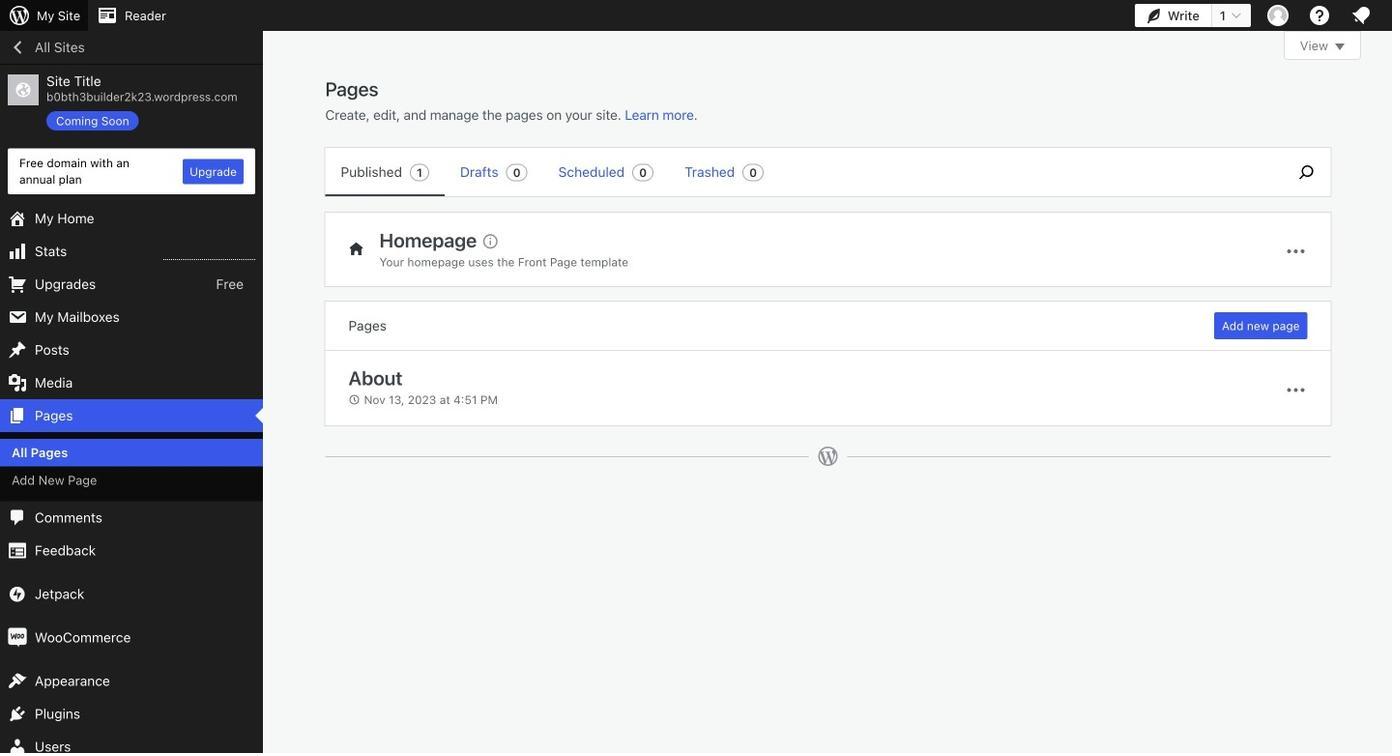 Task type: describe. For each thing, give the bounding box(es) containing it.
manage your notifications image
[[1350, 4, 1374, 27]]



Task type: vqa. For each thing, say whether or not it's contained in the screenshot.
img
yes



Task type: locate. For each thing, give the bounding box(es) containing it.
toggle menu image
[[1285, 379, 1308, 402]]

open search image
[[1283, 161, 1332, 184]]

highest hourly views 0 image
[[163, 248, 255, 260]]

2 img image from the top
[[8, 628, 27, 648]]

main content
[[326, 31, 1362, 487]]

help image
[[1309, 4, 1332, 27]]

1 vertical spatial img image
[[8, 628, 27, 648]]

more information image
[[481, 232, 498, 249]]

closed image
[[1336, 44, 1346, 50]]

menu
[[326, 148, 1274, 196]]

None search field
[[1283, 148, 1332, 196]]

my profile image
[[1268, 5, 1289, 26]]

img image
[[8, 585, 27, 604], [8, 628, 27, 648]]

1 img image from the top
[[8, 585, 27, 604]]

0 vertical spatial img image
[[8, 585, 27, 604]]

toggle menu image
[[1285, 240, 1308, 263]]



